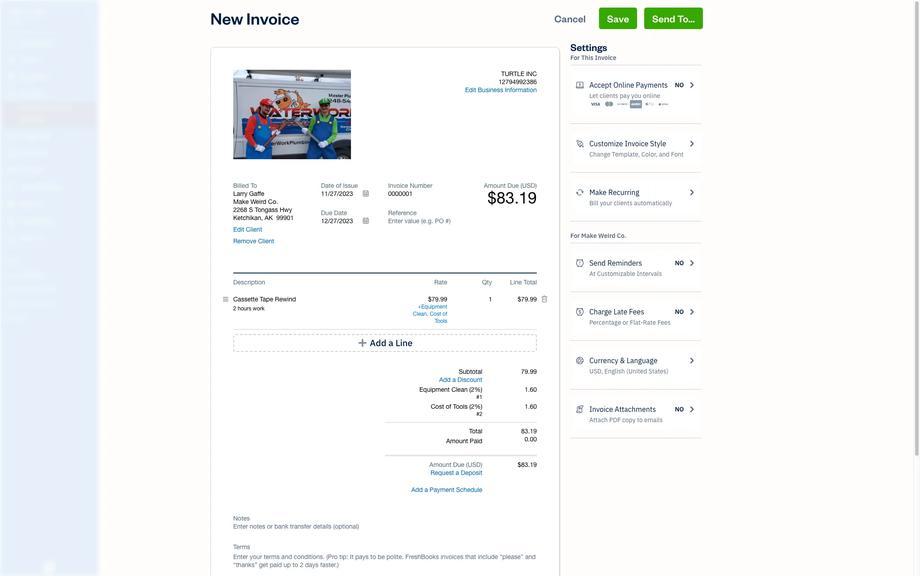 Task type: vqa. For each thing, say whether or not it's contained in the screenshot.
add to the top
yes



Task type: locate. For each thing, give the bounding box(es) containing it.
0 vertical spatial send
[[652, 12, 675, 25]]

clean down +
[[413, 311, 427, 317]]

0 horizontal spatial tools
[[435, 318, 447, 325]]

$83.19 inside amount due ( usd ) $83.19
[[488, 188, 537, 207]]

plus image
[[357, 339, 368, 348]]

bars image
[[223, 296, 228, 304]]

0 horizontal spatial line
[[396, 338, 413, 349]]

tools inside , cost of tools
[[435, 318, 447, 325]]

1 horizontal spatial send
[[652, 12, 675, 25]]

1 vertical spatial total
[[469, 428, 482, 435]]

team members image
[[7, 271, 96, 278]]

Enter an Invoice # text field
[[388, 190, 413, 197]]

chevronright image for no
[[688, 307, 696, 317]]

0 horizontal spatial total
[[469, 428, 482, 435]]

edit
[[465, 86, 476, 94], [233, 226, 244, 233]]

2 vertical spatial due
[[453, 462, 464, 469]]

rate up item rate (usd) text field
[[434, 279, 447, 286]]

this
[[581, 54, 593, 62]]

notes
[[233, 515, 250, 523]]

co.
[[268, 198, 278, 206], [617, 232, 626, 240]]

inc inside turtle inc owner
[[34, 8, 47, 17]]

1 vertical spatial fees
[[657, 319, 671, 327]]

chevronright image for currency & language
[[688, 355, 696, 366]]

1 horizontal spatial usd
[[522, 182, 535, 189]]

1 horizontal spatial fees
[[657, 319, 671, 327]]

amount inside amount due ( usd ) $83.19
[[484, 182, 506, 189]]

chevronright image for accept online payments
[[688, 80, 696, 90]]

due
[[508, 182, 519, 189], [321, 210, 332, 217], [453, 462, 464, 469]]

0 vertical spatial line
[[510, 279, 522, 286]]

(2%)
[[469, 386, 482, 394], [469, 403, 482, 411]]

discover image
[[617, 100, 629, 109]]

1 vertical spatial )
[[481, 462, 482, 469]]

inc for turtle inc 12794992386 edit business information
[[526, 70, 537, 77]]

a inside amount due ( usd ) request a deposit
[[456, 470, 459, 477]]

3 chevronright image from the top
[[688, 258, 696, 269]]

0 horizontal spatial turtle
[[7, 8, 33, 17]]

request a deposit button
[[431, 469, 482, 477]]

turtle inside turtle inc owner
[[7, 8, 33, 17]]

usd for request
[[468, 462, 481, 469]]

0 vertical spatial co.
[[268, 198, 278, 206]]

2 no from the top
[[675, 259, 684, 267]]

co. up reminders
[[617, 232, 626, 240]]

4 no from the top
[[675, 406, 684, 414]]

2 vertical spatial chevronright image
[[688, 355, 696, 366]]

add a payment schedule button
[[394, 486, 482, 494]]

0 horizontal spatial edit
[[233, 226, 244, 233]]

1 vertical spatial #
[[476, 411, 479, 418]]

0 vertical spatial chevronright image
[[688, 138, 696, 149]]

a right "plus" image
[[388, 338, 393, 349]]

description
[[233, 279, 265, 286]]

1 vertical spatial make
[[233, 198, 249, 206]]

customizable
[[597, 270, 635, 278]]

1 vertical spatial usd
[[468, 462, 481, 469]]

amount inside 'total amount paid'
[[446, 438, 468, 445]]

send up at
[[589, 259, 606, 268]]

1 vertical spatial clean
[[451, 386, 468, 394]]

) left refresh image
[[535, 182, 537, 189]]

0 vertical spatial (2%)
[[469, 386, 482, 394]]

date of issue
[[321, 182, 358, 189]]

chevronright image
[[688, 80, 696, 90], [688, 187, 696, 198], [688, 258, 696, 269], [688, 404, 696, 415]]

invoice
[[246, 8, 299, 29], [595, 54, 616, 62], [625, 139, 648, 148], [388, 182, 408, 189], [589, 405, 613, 414]]

1 vertical spatial send
[[589, 259, 606, 268]]

0 horizontal spatial send
[[589, 259, 606, 268]]

1 horizontal spatial add
[[411, 487, 423, 494]]

( inside amount due ( usd ) request a deposit
[[466, 462, 468, 469]]

invoice image
[[6, 90, 17, 99]]

0 vertical spatial for
[[570, 54, 580, 62]]

fees right flat-
[[657, 319, 671, 327]]

(2%) up 1
[[469, 386, 482, 394]]

1.60 down 79.99
[[525, 386, 537, 394]]

2 vertical spatial amount
[[429, 462, 451, 469]]

2 vertical spatial make
[[581, 232, 597, 240]]

0 horizontal spatial due
[[321, 210, 332, 217]]

0 vertical spatial fees
[[629, 308, 644, 317]]

owner
[[7, 18, 24, 25]]

weird inside 'billed to larry gaffe make weird co. 2268 s tongass hwy ketchikan, ak  99901 edit client remove client'
[[250, 198, 266, 206]]

cost inside subtotal add a discount equipment clean (2%) # 1 cost of tools (2%) # 2
[[431, 403, 444, 411]]

equipment down item rate (usd) text field
[[421, 304, 447, 310]]

no for charge late fees
[[675, 308, 684, 316]]

0 horizontal spatial clean
[[413, 311, 427, 317]]

pdf
[[609, 416, 621, 424]]

1 horizontal spatial co.
[[617, 232, 626, 240]]

0 vertical spatial rate
[[434, 279, 447, 286]]

2 vertical spatial of
[[446, 403, 451, 411]]

bank image
[[657, 100, 669, 109]]

1 chevronright image from the top
[[688, 138, 696, 149]]

1.60
[[525, 386, 537, 394], [525, 403, 537, 411]]

for left this
[[570, 54, 580, 62]]

0 vertical spatial tools
[[435, 318, 447, 325]]

you
[[631, 92, 641, 100]]

clean
[[413, 311, 427, 317], [451, 386, 468, 394]]

copy
[[622, 416, 636, 424]]

1 vertical spatial of
[[443, 311, 447, 317]]

0 horizontal spatial usd
[[468, 462, 481, 469]]

equipment down add a discount button
[[419, 386, 450, 394]]

1 vertical spatial due
[[321, 210, 332, 217]]

2 1.60 from the top
[[525, 403, 537, 411]]

add right "plus" image
[[370, 338, 386, 349]]

total up line total (usd) text field
[[524, 279, 537, 286]]

usd inside amount due ( usd ) $83.19
[[522, 182, 535, 189]]

paintbrush image
[[576, 138, 584, 149]]

0 horizontal spatial add
[[370, 338, 386, 349]]

1 horizontal spatial )
[[535, 182, 537, 189]]

to
[[251, 182, 257, 189]]

0 vertical spatial inc
[[34, 8, 47, 17]]

) for request
[[481, 462, 482, 469]]

1 vertical spatial co.
[[617, 232, 626, 240]]

1 no from the top
[[675, 81, 684, 89]]

usd inside amount due ( usd ) request a deposit
[[468, 462, 481, 469]]

line right "plus" image
[[396, 338, 413, 349]]

at
[[589, 270, 596, 278]]

chevronright image for invoice attachments
[[688, 404, 696, 415]]

Line Total (USD) text field
[[517, 296, 537, 303]]

0 vertical spatial add
[[370, 338, 386, 349]]

clients down accept
[[600, 92, 618, 100]]

cost down add a discount button
[[431, 403, 444, 411]]

0 vertical spatial 1.60
[[525, 386, 537, 394]]

1 vertical spatial weird
[[598, 232, 616, 240]]

make down larry at top
[[233, 198, 249, 206]]

0 vertical spatial equipment
[[421, 304, 447, 310]]

tools down add a discount button
[[453, 403, 468, 411]]

estimate image
[[6, 73, 17, 82]]

tongass
[[255, 206, 278, 214]]

client up remove client button
[[246, 226, 262, 233]]

edit client button
[[233, 226, 262, 234]]

schedule
[[456, 487, 482, 494]]

subtotal add a discount equipment clean (2%) # 1 cost of tools (2%) # 2
[[419, 368, 482, 418]]

client image
[[6, 56, 17, 65]]

0 vertical spatial client
[[246, 226, 262, 233]]

chevronright image
[[688, 138, 696, 149], [688, 307, 696, 317], [688, 355, 696, 366]]

edit up the remove
[[233, 226, 244, 233]]

expense image
[[6, 149, 17, 158]]

date inside due date 12/27/2023
[[334, 210, 347, 217]]

amount
[[484, 182, 506, 189], [446, 438, 468, 445], [429, 462, 451, 469]]

for inside settings for this invoice
[[570, 54, 580, 62]]

0 vertical spatial cost
[[430, 311, 441, 317]]

change
[[589, 150, 610, 158]]

total amount paid
[[446, 428, 482, 445]]

client
[[246, 226, 262, 233], [258, 238, 274, 245]]

for up latereminders icon
[[570, 232, 580, 240]]

fees
[[629, 308, 644, 317], [657, 319, 671, 327]]

of down add a discount button
[[446, 403, 451, 411]]

main element
[[0, 0, 121, 577]]

4 chevronright image from the top
[[688, 404, 696, 415]]

1 horizontal spatial tools
[[453, 403, 468, 411]]

1 vertical spatial date
[[334, 210, 347, 217]]

0 vertical spatial edit
[[465, 86, 476, 94]]

turtle up the 12794992386
[[501, 70, 524, 77]]

line up line total (usd) text field
[[510, 279, 522, 286]]

0 horizontal spatial co.
[[268, 198, 278, 206]]

total up paid
[[469, 428, 482, 435]]

delete
[[271, 111, 293, 120]]

template,
[[612, 150, 640, 158]]

send
[[652, 12, 675, 25], [589, 259, 606, 268]]

1 for from the top
[[570, 54, 580, 62]]

due inside amount due ( usd ) $83.19
[[508, 182, 519, 189]]

send to... button
[[644, 8, 703, 29]]

) inside amount due ( usd ) request a deposit
[[481, 462, 482, 469]]

0 vertical spatial $83.19
[[488, 188, 537, 207]]

0 vertical spatial turtle
[[7, 8, 33, 17]]

settings for this invoice
[[570, 41, 616, 62]]

add left payment
[[411, 487, 423, 494]]

invoice inside settings for this invoice
[[595, 54, 616, 62]]

flat-
[[630, 319, 643, 327]]

for
[[570, 54, 580, 62], [570, 232, 580, 240]]

project image
[[6, 166, 17, 175]]

1 vertical spatial add
[[439, 377, 451, 384]]

a
[[388, 338, 393, 349], [452, 377, 456, 384], [456, 470, 459, 477], [425, 487, 428, 494]]

0 horizontal spatial weird
[[250, 198, 266, 206]]

bank connections image
[[7, 300, 96, 307]]

)
[[535, 182, 537, 189], [481, 462, 482, 469]]

remove client button
[[233, 237, 274, 245]]

(2%) up '2'
[[469, 403, 482, 411]]

make up bill
[[589, 188, 607, 197]]

client right the remove
[[258, 238, 274, 245]]

1 # from the top
[[476, 394, 479, 401]]

chevronright image for customize invoice style
[[688, 138, 696, 149]]

charge late fees
[[589, 308, 644, 317]]

0 vertical spatial (
[[521, 182, 522, 189]]

1 chevronright image from the top
[[688, 80, 696, 90]]

turtle for turtle inc owner
[[7, 8, 33, 17]]

add inside button
[[370, 338, 386, 349]]

1 horizontal spatial turtle
[[501, 70, 524, 77]]

rate right or
[[643, 319, 656, 327]]

add inside subtotal add a discount equipment clean (2%) # 1 cost of tools (2%) # 2
[[439, 377, 451, 384]]

0 vertical spatial amount
[[484, 182, 506, 189]]

weird
[[250, 198, 266, 206], [598, 232, 616, 240]]

Reference Number text field
[[388, 218, 451, 225]]

# down 1
[[476, 411, 479, 418]]

a left deposit
[[456, 470, 459, 477]]

a inside subtotal add a discount equipment clean (2%) # 1 cost of tools (2%) # 2
[[452, 377, 456, 384]]

#
[[476, 394, 479, 401], [476, 411, 479, 418]]

inc inside turtle inc 12794992386 edit business information
[[526, 70, 537, 77]]

a left discount
[[452, 377, 456, 384]]

a left payment
[[425, 487, 428, 494]]

amount inside amount due ( usd ) request a deposit
[[429, 462, 451, 469]]

1 vertical spatial inc
[[526, 70, 537, 77]]

1 vertical spatial rate
[[643, 319, 656, 327]]

3 no from the top
[[675, 308, 684, 316]]

settings
[[570, 41, 607, 53]]

1 horizontal spatial line
[[510, 279, 522, 286]]

customize
[[589, 139, 623, 148]]

date up issue date in mm/dd/yyyy format text field on the left of the page
[[321, 182, 334, 189]]

0 vertical spatial of
[[336, 182, 341, 189]]

2 chevronright image from the top
[[688, 307, 696, 317]]

send inside button
[[652, 12, 675, 25]]

send left to...
[[652, 12, 675, 25]]

1 vertical spatial (2%)
[[469, 403, 482, 411]]

2 vertical spatial add
[[411, 487, 423, 494]]

,
[[427, 311, 428, 317]]

1 vertical spatial (
[[466, 462, 468, 469]]

tools down equipment clean
[[435, 318, 447, 325]]

number
[[410, 182, 432, 189]]

add for line
[[370, 338, 386, 349]]

new invoice
[[210, 8, 299, 29]]

0.00
[[525, 436, 537, 443]]

) inside amount due ( usd ) $83.19
[[535, 182, 537, 189]]

edit business information button
[[465, 86, 537, 94]]

1 vertical spatial turtle
[[501, 70, 524, 77]]

3 chevronright image from the top
[[688, 355, 696, 366]]

no
[[675, 81, 684, 89], [675, 259, 684, 267], [675, 308, 684, 316], [675, 406, 684, 414]]

0 vertical spatial total
[[524, 279, 537, 286]]

of left issue
[[336, 182, 341, 189]]

1 horizontal spatial due
[[453, 462, 464, 469]]

billed
[[233, 182, 249, 189]]

remove
[[233, 238, 256, 245]]

( inside amount due ( usd ) $83.19
[[521, 182, 522, 189]]

1 vertical spatial chevronright image
[[688, 307, 696, 317]]

date up 12/27/2023
[[334, 210, 347, 217]]

payment
[[430, 487, 454, 494]]

2 horizontal spatial add
[[439, 377, 451, 384]]

1 vertical spatial amount
[[446, 438, 468, 445]]

0 vertical spatial clean
[[413, 311, 427, 317]]

add inside dropdown button
[[411, 487, 423, 494]]

0 vertical spatial #
[[476, 394, 479, 401]]

a inside dropdown button
[[425, 487, 428, 494]]

1 vertical spatial cost
[[431, 403, 444, 411]]

0 vertical spatial usd
[[522, 182, 535, 189]]

line
[[510, 279, 522, 286], [396, 338, 413, 349]]

0 horizontal spatial rate
[[434, 279, 447, 286]]

turtle inside turtle inc 12794992386 edit business information
[[501, 70, 524, 77]]

0 vertical spatial due
[[508, 182, 519, 189]]

font
[[671, 150, 684, 158]]

1 horizontal spatial (
[[521, 182, 522, 189]]

1 vertical spatial 1.60
[[525, 403, 537, 411]]

add left discount
[[439, 377, 451, 384]]

, cost of tools
[[427, 311, 447, 325]]

1 vertical spatial tools
[[453, 403, 468, 411]]

0 vertical spatial weird
[[250, 198, 266, 206]]

0 horizontal spatial )
[[481, 462, 482, 469]]

cost right ,
[[430, 311, 441, 317]]

of down item rate (usd) text field
[[443, 311, 447, 317]]

1 vertical spatial $83.19
[[518, 462, 537, 469]]

mastercard image
[[603, 100, 615, 109]]

turtle
[[7, 8, 33, 17], [501, 70, 524, 77]]

0 horizontal spatial (
[[466, 462, 468, 469]]

fees up flat-
[[629, 308, 644, 317]]

weird up send reminders
[[598, 232, 616, 240]]

1 vertical spatial edit
[[233, 226, 244, 233]]

currency & language
[[589, 356, 657, 365]]

1.60 up 83.19 on the right of page
[[525, 403, 537, 411]]

business
[[478, 86, 503, 94]]

Item Quantity text field
[[479, 296, 492, 303]]

clean down add a discount button
[[451, 386, 468, 394]]

turtle up owner on the left top of page
[[7, 8, 33, 17]]

1 vertical spatial equipment
[[419, 386, 450, 394]]

let clients pay you online
[[589, 92, 660, 100]]

Issue date in MM/DD/YYYY format text field
[[321, 190, 375, 197]]

turtle for turtle inc 12794992386 edit business information
[[501, 70, 524, 77]]

due for request
[[453, 462, 464, 469]]

co. up tongass
[[268, 198, 278, 206]]

2 horizontal spatial due
[[508, 182, 519, 189]]

line inside button
[[396, 338, 413, 349]]

0 vertical spatial )
[[535, 182, 537, 189]]

99901
[[276, 214, 294, 222]]

onlinesales image
[[576, 80, 584, 90]]

clients down recurring
[[614, 199, 633, 207]]

of inside , cost of tools
[[443, 311, 447, 317]]

# up '2'
[[476, 394, 479, 401]]

weird down gaffe
[[250, 198, 266, 206]]

Notes text field
[[233, 523, 537, 531]]

clean inside equipment clean
[[413, 311, 427, 317]]

) up deposit
[[481, 462, 482, 469]]

amount due ( usd ) request a deposit
[[429, 462, 482, 477]]

12/27/2023 button
[[321, 217, 375, 225]]

add
[[370, 338, 386, 349], [439, 377, 451, 384], [411, 487, 423, 494]]

make up latereminders icon
[[581, 232, 597, 240]]

edit left business
[[465, 86, 476, 94]]

total
[[524, 279, 537, 286], [469, 428, 482, 435]]

language
[[627, 356, 657, 365]]

at customizable intervals
[[589, 270, 662, 278]]

equipment
[[421, 304, 447, 310], [419, 386, 450, 394]]

delete image
[[271, 111, 314, 120]]

1 vertical spatial for
[[570, 232, 580, 240]]

due inside amount due ( usd ) request a deposit
[[453, 462, 464, 469]]

1 (2%) from the top
[[469, 386, 482, 394]]

freshbooks image
[[42, 562, 56, 573]]

1 horizontal spatial clean
[[451, 386, 468, 394]]



Task type: describe. For each thing, give the bounding box(es) containing it.
delete line item image
[[541, 296, 548, 304]]

2 for from the top
[[570, 232, 580, 240]]

style
[[650, 139, 666, 148]]

for make weird co.
[[570, 232, 626, 240]]

visa image
[[589, 100, 601, 109]]

of inside subtotal add a discount equipment clean (2%) # 1 cost of tools (2%) # 2
[[446, 403, 451, 411]]

1 horizontal spatial total
[[524, 279, 537, 286]]

english
[[604, 368, 625, 376]]

apps image
[[7, 257, 96, 264]]

s
[[249, 206, 253, 214]]

online
[[643, 92, 660, 100]]

send to...
[[652, 12, 695, 25]]

timer image
[[6, 183, 17, 192]]

0 vertical spatial date
[[321, 182, 334, 189]]

due date 12/27/2023
[[321, 210, 353, 225]]

due for $83.19
[[508, 182, 519, 189]]

) for $83.19
[[535, 182, 537, 189]]

late
[[614, 308, 627, 317]]

subtotal
[[459, 368, 482, 376]]

deposit
[[461, 470, 482, 477]]

make inside 'billed to larry gaffe make weird co. 2268 s tongass hwy ketchikan, ak  99901 edit client remove client'
[[233, 198, 249, 206]]

larry
[[233, 190, 247, 197]]

( for request
[[466, 462, 468, 469]]

edit inside 'billed to larry gaffe make weird co. 2268 s tongass hwy ketchikan, ak  99901 edit client remove client'
[[233, 226, 244, 233]]

currencyandlanguage image
[[576, 355, 584, 366]]

2 chevronright image from the top
[[688, 187, 696, 198]]

or
[[623, 319, 628, 327]]

save
[[607, 12, 629, 25]]

cancel
[[554, 12, 586, 25]]

chart image
[[6, 217, 17, 226]]

add a discount button
[[439, 376, 482, 384]]

0 horizontal spatial fees
[[629, 308, 644, 317]]

paid
[[470, 438, 482, 445]]

add a line
[[370, 338, 413, 349]]

to...
[[677, 12, 695, 25]]

0 vertical spatial make
[[589, 188, 607, 197]]

american express image
[[630, 100, 642, 109]]

2
[[479, 411, 482, 418]]

hwy
[[280, 206, 292, 214]]

charge
[[589, 308, 612, 317]]

customize invoice style
[[589, 139, 666, 148]]

refresh image
[[576, 187, 584, 198]]

usd, english (united states)
[[589, 368, 669, 376]]

Enter an Item Description text field
[[233, 305, 403, 313]]

latefees image
[[576, 307, 584, 317]]

send for send reminders
[[589, 259, 606, 268]]

usd for $83.19
[[522, 182, 535, 189]]

color,
[[641, 150, 658, 158]]

chevronright image for send reminders
[[688, 258, 696, 269]]

add for payment
[[411, 487, 423, 494]]

attach
[[589, 416, 608, 424]]

and
[[659, 150, 670, 158]]

money image
[[6, 200, 17, 209]]

add a line button
[[233, 334, 537, 352]]

amount for request
[[429, 462, 451, 469]]

cost inside , cost of tools
[[430, 311, 441, 317]]

line total
[[510, 279, 537, 286]]

1 horizontal spatial rate
[[643, 319, 656, 327]]

pay
[[620, 92, 630, 100]]

no for invoice attachments
[[675, 406, 684, 414]]

make recurring
[[589, 188, 639, 197]]

image
[[294, 111, 314, 120]]

apple pay image
[[644, 100, 656, 109]]

your
[[600, 199, 612, 207]]

emails
[[644, 416, 663, 424]]

to
[[637, 416, 643, 424]]

2268
[[233, 206, 247, 214]]

online
[[613, 81, 634, 90]]

usd,
[[589, 368, 603, 376]]

clean inside subtotal add a discount equipment clean (2%) # 1 cost of tools (2%) # 2
[[451, 386, 468, 394]]

1 vertical spatial client
[[258, 238, 274, 245]]

intervals
[[637, 270, 662, 278]]

turtle inc 12794992386 edit business information
[[465, 70, 537, 94]]

( for $83.19
[[521, 182, 522, 189]]

edit inside turtle inc 12794992386 edit business information
[[465, 86, 476, 94]]

cancel button
[[546, 8, 594, 29]]

+
[[418, 304, 421, 310]]

new
[[210, 8, 243, 29]]

items and services image
[[7, 286, 96, 293]]

latereminders image
[[576, 258, 584, 269]]

settings image
[[7, 314, 96, 321]]

1
[[479, 394, 482, 401]]

1 horizontal spatial weird
[[598, 232, 616, 240]]

currency
[[589, 356, 618, 365]]

1 1.60 from the top
[[525, 386, 537, 394]]

invoices image
[[576, 404, 584, 415]]

bill your clients automatically
[[589, 199, 672, 207]]

send for send to...
[[652, 12, 675, 25]]

amount due ( usd ) $83.19
[[484, 182, 537, 207]]

percentage or flat-rate fees
[[589, 319, 671, 327]]

tools inside subtotal add a discount equipment clean (2%) # 1 cost of tools (2%) # 2
[[453, 403, 468, 411]]

invoice number
[[388, 182, 432, 189]]

12/27/2023
[[321, 218, 353, 225]]

accept
[[589, 81, 612, 90]]

automatically
[[634, 199, 672, 207]]

amount for $83.19
[[484, 182, 506, 189]]

2 # from the top
[[476, 411, 479, 418]]

reminders
[[607, 259, 642, 268]]

percentage
[[589, 319, 621, 327]]

gaffe
[[249, 190, 264, 197]]

no for accept online payments
[[675, 81, 684, 89]]

total inside 'total amount paid'
[[469, 428, 482, 435]]

79.99
[[521, 368, 537, 376]]

1 vertical spatial clients
[[614, 199, 633, 207]]

inc for turtle inc owner
[[34, 8, 47, 17]]

due inside due date 12/27/2023
[[321, 210, 332, 217]]

issue
[[343, 182, 358, 189]]

save button
[[599, 8, 637, 29]]

Terms text field
[[233, 553, 537, 570]]

equipment inside subtotal add a discount equipment clean (2%) # 1 cost of tools (2%) # 2
[[419, 386, 450, 394]]

no for send reminders
[[675, 259, 684, 267]]

equipment inside equipment clean
[[421, 304, 447, 310]]

reference
[[388, 210, 417, 217]]

report image
[[6, 234, 17, 243]]

12794992386
[[498, 78, 537, 86]]

0 vertical spatial clients
[[600, 92, 618, 100]]

accept online payments
[[589, 81, 668, 90]]

payment image
[[6, 132, 17, 141]]

terms
[[233, 544, 250, 551]]

Enter an Item Name text field
[[233, 296, 403, 304]]

a inside button
[[388, 338, 393, 349]]

&
[[620, 356, 625, 365]]

billed to larry gaffe make weird co. 2268 s tongass hwy ketchikan, ak  99901 edit client remove client
[[233, 182, 294, 245]]

83.19 0.00
[[521, 428, 537, 443]]

let
[[589, 92, 598, 100]]

Item Rate (USD) text field
[[428, 296, 447, 303]]

dashboard image
[[6, 39, 17, 48]]

recurring
[[608, 188, 639, 197]]

change template, color, and font
[[589, 150, 684, 158]]

states)
[[649, 368, 669, 376]]

attach pdf copy to emails
[[589, 416, 663, 424]]

attachments
[[615, 405, 656, 414]]

ketchikan,
[[233, 214, 263, 222]]

co. inside 'billed to larry gaffe make weird co. 2268 s tongass hwy ketchikan, ak  99901 edit client remove client'
[[268, 198, 278, 206]]

qty
[[482, 279, 492, 286]]

2 (2%) from the top
[[469, 403, 482, 411]]



